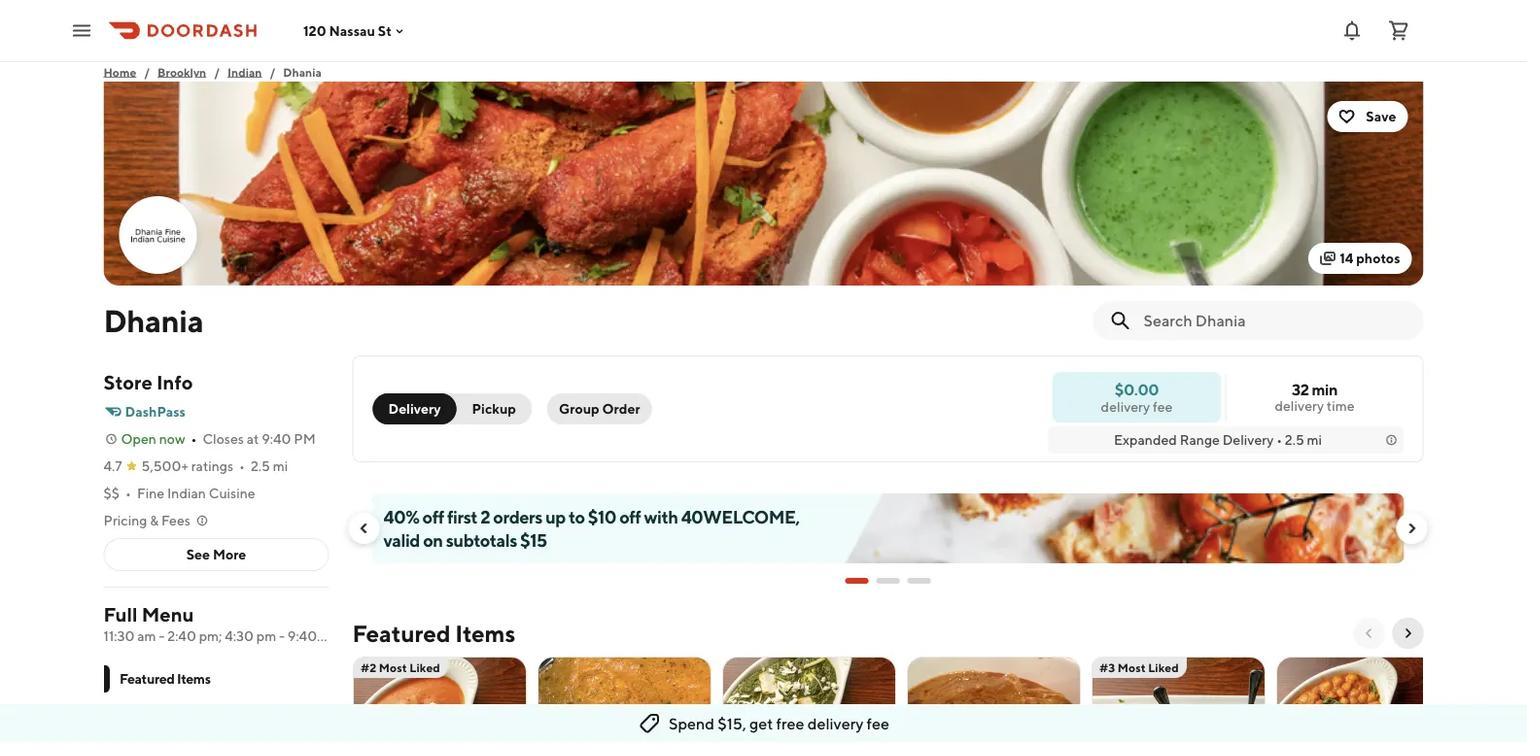 Task type: describe. For each thing, give the bounding box(es) containing it.
ratings
[[191, 458, 233, 475]]

notification bell image
[[1341, 19, 1364, 42]]

$15
[[520, 530, 547, 551]]

$$ • fine indian cuisine
[[104, 486, 255, 502]]

brooklyn link
[[158, 62, 206, 82]]

delivery inside delivery radio
[[388, 401, 441, 417]]

min
[[1312, 381, 1338, 399]]

group order button
[[547, 394, 652, 425]]

fine
[[137, 486, 165, 502]]

• right $$
[[125, 486, 131, 502]]

32
[[1292, 381, 1309, 399]]

• down 32 min delivery time
[[1277, 432, 1283, 448]]

#3 most liked
[[1099, 661, 1179, 675]]

closes
[[203, 431, 244, 447]]

free
[[776, 715, 805, 734]]

1 pm from the left
[[256, 629, 276, 645]]

open menu image
[[70, 19, 93, 42]]

9:40 inside full menu 11:30 am - 2:40 pm; 4:30 pm - 9:40 pm
[[288, 629, 317, 645]]

pricing & fees
[[104, 513, 190, 529]]

liked for #3 most liked
[[1148, 661, 1179, 675]]

2 pm from the left
[[320, 629, 340, 645]]

• right "now"
[[191, 431, 197, 447]]

time
[[1327, 398, 1355, 414]]

1 - from the left
[[159, 629, 165, 645]]

select promotional banner element
[[845, 564, 931, 599]]

3 / from the left
[[270, 65, 275, 79]]

0 vertical spatial dhania
[[283, 65, 322, 79]]

5,500+
[[142, 458, 188, 475]]

0 vertical spatial next button of carousel image
[[1405, 521, 1420, 537]]

2:40
[[167, 629, 196, 645]]

home link
[[104, 62, 136, 82]]

14 photos
[[1340, 250, 1401, 266]]

$0.00
[[1115, 380, 1159, 399]]

1 vertical spatial 2.5
[[251, 458, 270, 475]]

#3
[[1099, 661, 1115, 675]]

order
[[602, 401, 640, 417]]

pm;
[[199, 629, 222, 645]]

120
[[303, 23, 326, 39]]

menu
[[142, 604, 194, 627]]

orders
[[493, 507, 542, 527]]

40%
[[384, 507, 419, 527]]

see
[[186, 547, 210, 563]]

#3 most liked button
[[1091, 657, 1266, 744]]

range
[[1180, 432, 1220, 448]]

liked for #2 most liked
[[409, 661, 440, 675]]

see more
[[186, 547, 246, 563]]

saag paneer image
[[723, 657, 895, 744]]

nassau
[[329, 23, 375, 39]]

reviews button
[[104, 697, 329, 732]]

featured inside heading
[[352, 620, 451, 648]]

pricing & fees button
[[104, 511, 210, 531]]

#2 most liked
[[360, 661, 440, 675]]

1 horizontal spatial delivery
[[1223, 432, 1274, 448]]

full
[[104, 604, 138, 627]]

see more button
[[105, 540, 328, 571]]

pricing
[[104, 513, 147, 529]]

1 horizontal spatial indian
[[228, 65, 262, 79]]

featured items heading
[[352, 618, 515, 650]]

$$
[[104, 486, 120, 502]]

4:30
[[225, 629, 254, 645]]

expanded
[[1114, 432, 1177, 448]]

0 horizontal spatial featured items
[[119, 671, 210, 687]]

pickup
[[472, 401, 516, 417]]

14
[[1340, 250, 1354, 266]]

&
[[150, 513, 159, 529]]

now
[[159, 431, 185, 447]]

2 / from the left
[[214, 65, 220, 79]]

1 vertical spatial dhania
[[104, 302, 204, 339]]

2 - from the left
[[279, 629, 285, 645]]

0 horizontal spatial fee
[[867, 715, 890, 734]]

• closes at 9:40 pm
[[191, 431, 316, 447]]

spend $15, get free delivery fee
[[669, 715, 890, 734]]

Pickup radio
[[445, 394, 532, 425]]

0 vertical spatial featured items
[[352, 620, 515, 648]]

am
[[137, 629, 156, 645]]

up
[[546, 507, 566, 527]]

Item Search search field
[[1144, 310, 1408, 332]]

chana masala image
[[1277, 657, 1449, 744]]

info
[[156, 371, 193, 394]]

1 vertical spatial featured
[[119, 671, 174, 687]]

0 items, open order cart image
[[1388, 19, 1411, 42]]

0 horizontal spatial indian
[[167, 486, 206, 502]]

delivery inside $0.00 delivery fee
[[1101, 399, 1150, 415]]

home
[[104, 65, 136, 79]]

120 nassau st button
[[303, 23, 407, 39]]

full menu 11:30 am - 2:40 pm; 4:30 pm - 9:40 pm
[[104, 604, 340, 645]]

butter chicken image
[[538, 657, 710, 744]]

store
[[104, 371, 152, 394]]



Task type: vqa. For each thing, say whether or not it's contained in the screenshot.
BEACH
no



Task type: locate. For each thing, give the bounding box(es) containing it.
1 horizontal spatial dhania
[[283, 65, 322, 79]]

save
[[1366, 108, 1397, 124]]

0 vertical spatial 9:40
[[262, 431, 291, 447]]

featured up #2 most liked
[[352, 620, 451, 648]]

open now
[[121, 431, 185, 447]]

120 nassau st
[[303, 23, 392, 39]]

most for #3
[[1117, 661, 1146, 675]]

1 vertical spatial mi
[[273, 458, 288, 475]]

featured items up #2 most liked
[[352, 620, 515, 648]]

1 horizontal spatial featured
[[352, 620, 451, 648]]

expanded range delivery • 2.5 mi
[[1114, 432, 1322, 448]]

liked down featured items heading
[[409, 661, 440, 675]]

1 horizontal spatial mi
[[1307, 432, 1322, 448]]

0 vertical spatial delivery
[[388, 401, 441, 417]]

0 vertical spatial fee
[[1153, 399, 1173, 415]]

2 most from the left
[[1117, 661, 1146, 675]]

liked
[[409, 661, 440, 675], [1148, 661, 1179, 675]]

1 vertical spatial delivery
[[1223, 432, 1274, 448]]

0 horizontal spatial most
[[379, 661, 407, 675]]

0 horizontal spatial liked
[[409, 661, 440, 675]]

/ right indian link
[[270, 65, 275, 79]]

most for #2
[[379, 661, 407, 675]]

cuisine
[[209, 486, 255, 502]]

delivery left 'pickup' radio
[[388, 401, 441, 417]]

save button
[[1328, 101, 1408, 132]]

get
[[750, 715, 773, 734]]

indian
[[228, 65, 262, 79], [167, 486, 206, 502]]

delivery right range
[[1223, 432, 1274, 448]]

fee up the expanded on the right bottom of page
[[1153, 399, 1173, 415]]

Delivery radio
[[373, 394, 457, 425]]

0 vertical spatial 2.5
[[1285, 432, 1305, 448]]

expanded range delivery • 2.5 mi image
[[1384, 433, 1400, 448]]

40% off first 2 orders up to $10 off with 40welcome, valid on subtotals $15
[[384, 507, 800, 551]]

featured
[[352, 620, 451, 648], [119, 671, 174, 687]]

at
[[247, 431, 259, 447]]

9:40 right at
[[262, 431, 291, 447]]

1 horizontal spatial items
[[455, 620, 515, 648]]

1 vertical spatial 9:40
[[288, 629, 317, 645]]

#2
[[360, 661, 376, 675]]

4.7
[[104, 458, 122, 475]]

delivery left time
[[1275, 398, 1324, 414]]

0 horizontal spatial mi
[[273, 458, 288, 475]]

previous button of carousel image
[[1362, 626, 1377, 642]]

5,500+ ratings •
[[142, 458, 245, 475]]

1 horizontal spatial off
[[620, 507, 641, 527]]

- right 4:30
[[279, 629, 285, 645]]

reviews
[[119, 706, 171, 722]]

/
[[144, 65, 150, 79], [214, 65, 220, 79], [270, 65, 275, 79]]

store info
[[104, 371, 193, 394]]

items up 'chicken tikka masala' image
[[455, 620, 515, 648]]

items inside heading
[[455, 620, 515, 648]]

order methods option group
[[373, 394, 532, 425]]

most inside button
[[1117, 661, 1146, 675]]

- right am
[[159, 629, 165, 645]]

• left 2.5 mi
[[239, 458, 245, 475]]

dashpass
[[125, 404, 186, 420]]

2
[[481, 507, 490, 527]]

0 vertical spatial mi
[[1307, 432, 1322, 448]]

first
[[447, 507, 478, 527]]

2.5
[[1285, 432, 1305, 448], [251, 458, 270, 475]]

0 vertical spatial indian
[[228, 65, 262, 79]]

#2 most liked button
[[352, 657, 527, 744]]

1 horizontal spatial /
[[214, 65, 220, 79]]

0 horizontal spatial 2.5
[[251, 458, 270, 475]]

0 horizontal spatial off
[[423, 507, 444, 527]]

$10
[[588, 507, 616, 527]]

2.5 down 32 min delivery time
[[1285, 432, 1305, 448]]

1 horizontal spatial liked
[[1148, 661, 1179, 675]]

dhania image
[[104, 82, 1424, 286], [121, 198, 195, 272]]

liked right #3
[[1148, 661, 1179, 675]]

samosa  mix vegetables(2pcs) image
[[1092, 657, 1265, 744]]

home / brooklyn / indian / dhania
[[104, 65, 322, 79]]

0 vertical spatial featured
[[352, 620, 451, 648]]

0 horizontal spatial -
[[159, 629, 165, 645]]

subtotals
[[446, 530, 517, 551]]

mi down "• closes at 9:40 pm"
[[273, 458, 288, 475]]

2 off from the left
[[620, 507, 641, 527]]

1 vertical spatial next button of carousel image
[[1401, 626, 1416, 642]]

items up reviews "button"
[[176, 671, 210, 687]]

delivery inside 32 min delivery time
[[1275, 398, 1324, 414]]

1 vertical spatial featured items
[[119, 671, 210, 687]]

14 photos button
[[1309, 243, 1412, 274]]

indian link
[[228, 62, 262, 82]]

1 vertical spatial items
[[176, 671, 210, 687]]

featured items
[[352, 620, 515, 648], [119, 671, 210, 687]]

fee inside $0.00 delivery fee
[[1153, 399, 1173, 415]]

1 liked from the left
[[409, 661, 440, 675]]

featured items up reviews
[[119, 671, 210, 687]]

fee
[[1153, 399, 1173, 415], [867, 715, 890, 734]]

featured up reviews
[[119, 671, 174, 687]]

•
[[191, 431, 197, 447], [1277, 432, 1283, 448], [239, 458, 245, 475], [125, 486, 131, 502]]

to
[[569, 507, 585, 527]]

/ right home
[[144, 65, 150, 79]]

1 horizontal spatial most
[[1117, 661, 1146, 675]]

mi
[[1307, 432, 1322, 448], [273, 458, 288, 475]]

on
[[423, 530, 443, 551]]

most inside button
[[379, 661, 407, 675]]

0 horizontal spatial featured
[[119, 671, 174, 687]]

11:30
[[104, 629, 135, 645]]

fees
[[161, 513, 190, 529]]

dhania down 120
[[283, 65, 322, 79]]

1 vertical spatial fee
[[867, 715, 890, 734]]

1 horizontal spatial -
[[279, 629, 285, 645]]

1 most from the left
[[379, 661, 407, 675]]

0 horizontal spatial dhania
[[104, 302, 204, 339]]

0 horizontal spatial delivery
[[388, 401, 441, 417]]

next button of carousel image
[[1405, 521, 1420, 537], [1401, 626, 1416, 642]]

1 horizontal spatial delivery
[[1101, 399, 1150, 415]]

most right #3
[[1117, 661, 1146, 675]]

1 vertical spatial indian
[[167, 486, 206, 502]]

delivery right free
[[808, 715, 864, 734]]

1 off from the left
[[423, 507, 444, 527]]

indian right brooklyn link
[[228, 65, 262, 79]]

pm
[[256, 629, 276, 645], [320, 629, 340, 645]]

0 horizontal spatial items
[[176, 671, 210, 687]]

1 horizontal spatial 2.5
[[1285, 432, 1305, 448]]

$0.00 delivery fee
[[1101, 380, 1173, 415]]

0 horizontal spatial delivery
[[808, 715, 864, 734]]

0 horizontal spatial /
[[144, 65, 150, 79]]

fee right free
[[867, 715, 890, 734]]

more
[[213, 547, 246, 563]]

mi down 32 min delivery time
[[1307, 432, 1322, 448]]

group order
[[559, 401, 640, 417]]

1 horizontal spatial pm
[[320, 629, 340, 645]]

paneer tikka masala image
[[908, 657, 1080, 744]]

liked inside button
[[409, 661, 440, 675]]

2.5 mi
[[251, 458, 288, 475]]

2 horizontal spatial /
[[270, 65, 275, 79]]

0 horizontal spatial pm
[[256, 629, 276, 645]]

off right $10
[[620, 507, 641, 527]]

chicken tikka masala image
[[353, 657, 526, 744]]

most right #2
[[379, 661, 407, 675]]

st
[[378, 23, 392, 39]]

items
[[455, 620, 515, 648], [176, 671, 210, 687]]

delivery up the expanded on the right bottom of page
[[1101, 399, 1150, 415]]

brooklyn
[[158, 65, 206, 79]]

pm
[[294, 431, 316, 447]]

off
[[423, 507, 444, 527], [620, 507, 641, 527]]

with
[[644, 507, 678, 527]]

valid
[[384, 530, 420, 551]]

photos
[[1357, 250, 1401, 266]]

2 liked from the left
[[1148, 661, 1179, 675]]

9:40 right 4:30
[[288, 629, 317, 645]]

off up on
[[423, 507, 444, 527]]

1 horizontal spatial featured items
[[352, 620, 515, 648]]

40welcome,
[[681, 507, 800, 527]]

open
[[121, 431, 156, 447]]

dhania
[[283, 65, 322, 79], [104, 302, 204, 339]]

most
[[379, 661, 407, 675], [1117, 661, 1146, 675]]

indian down 5,500+ ratings •
[[167, 486, 206, 502]]

$15,
[[718, 715, 747, 734]]

1 horizontal spatial fee
[[1153, 399, 1173, 415]]

/ left indian link
[[214, 65, 220, 79]]

2 horizontal spatial delivery
[[1275, 398, 1324, 414]]

delivery
[[1275, 398, 1324, 414], [1101, 399, 1150, 415], [808, 715, 864, 734]]

1 / from the left
[[144, 65, 150, 79]]

liked inside button
[[1148, 661, 1179, 675]]

previous button of carousel image
[[356, 521, 372, 537]]

0 vertical spatial items
[[455, 620, 515, 648]]

32 min delivery time
[[1275, 381, 1355, 414]]

2.5 down "• closes at 9:40 pm"
[[251, 458, 270, 475]]

group
[[559, 401, 600, 417]]

9:40
[[262, 431, 291, 447], [288, 629, 317, 645]]

spend
[[669, 715, 715, 734]]

dhania up store info on the left
[[104, 302, 204, 339]]



